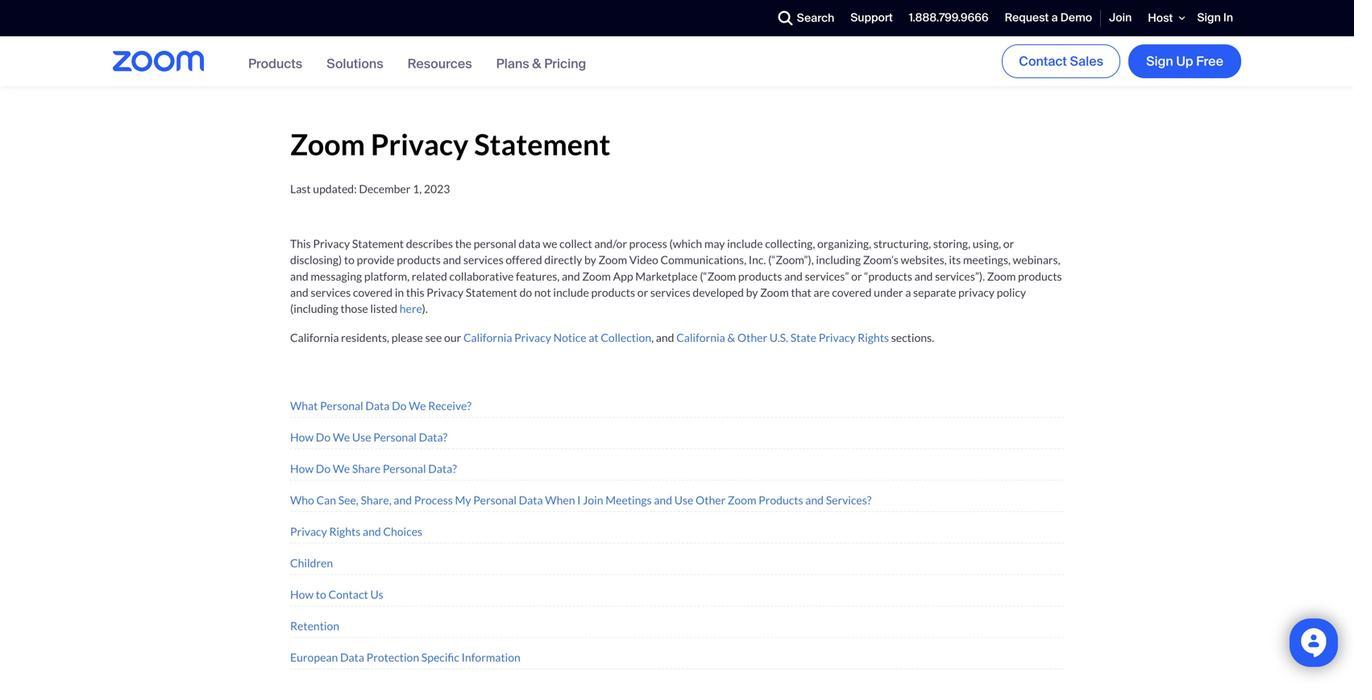 Task type: locate. For each thing, give the bounding box(es) containing it.
this
[[290, 237, 311, 251]]

by
[[585, 253, 597, 267], [747, 285, 758, 299]]

1 horizontal spatial products
[[759, 493, 804, 507]]

0 vertical spatial or
[[1004, 237, 1015, 251]]

free
[[1197, 53, 1224, 70]]

offered
[[506, 253, 543, 267]]

0 vertical spatial data?
[[419, 430, 448, 444]]

"products
[[865, 269, 913, 283]]

0 vertical spatial contact
[[1019, 53, 1068, 70]]

join left the host
[[1110, 10, 1133, 25]]

join
[[1110, 10, 1133, 25], [583, 493, 604, 507]]

products
[[397, 253, 441, 267], [739, 269, 783, 283], [1019, 269, 1063, 283], [592, 285, 636, 299]]

0 vertical spatial statement
[[474, 126, 611, 161]]

and right share,
[[394, 493, 412, 507]]

1 vertical spatial we
[[333, 430, 350, 444]]

contact
[[1019, 53, 1068, 70], [329, 587, 368, 601]]

by down the "collect" at the left top of the page
[[585, 253, 597, 267]]

or right using,
[[1004, 237, 1015, 251]]

statement down collaborative
[[466, 285, 518, 299]]

search
[[797, 11, 835, 26]]

plans
[[496, 55, 530, 72]]

request a demo link
[[997, 1, 1101, 36]]

california right , at the left of page
[[677, 331, 726, 345]]

1 vertical spatial by
[[747, 285, 758, 299]]

1 horizontal spatial by
[[747, 285, 758, 299]]

sign
[[1198, 10, 1222, 25], [1147, 53, 1174, 70]]

1 vertical spatial or
[[852, 269, 863, 283]]

1 vertical spatial use
[[675, 493, 694, 507]]

california down (including
[[290, 331, 339, 345]]

support
[[851, 10, 893, 25]]

we for share
[[333, 462, 350, 475]]

2 vertical spatial data
[[340, 650, 364, 664]]

services down marketplace
[[651, 285, 691, 299]]

2 vertical spatial do
[[316, 462, 331, 475]]

0 horizontal spatial products
[[248, 55, 303, 72]]

how for how do we share personal data?
[[290, 462, 314, 475]]

1 horizontal spatial or
[[852, 269, 863, 283]]

1 horizontal spatial &
[[728, 331, 736, 345]]

and up (including
[[290, 285, 309, 299]]

sign left in at the right of page
[[1198, 10, 1222, 25]]

by down the inc.
[[747, 285, 758, 299]]

0 horizontal spatial a
[[906, 285, 912, 299]]

related
[[412, 269, 447, 283]]

or
[[1004, 237, 1015, 251], [852, 269, 863, 283], [638, 285, 649, 299]]

use right meetings
[[675, 493, 694, 507]]

plans & pricing
[[496, 55, 587, 72]]

0 vertical spatial include
[[728, 237, 763, 251]]

a left the demo
[[1052, 10, 1058, 25]]

0 vertical spatial products
[[248, 55, 303, 72]]

or down marketplace
[[638, 285, 649, 299]]

include
[[728, 237, 763, 251], [554, 285, 589, 299]]

& right the plans
[[533, 55, 542, 72]]

do down what
[[316, 430, 331, 444]]

webinars,
[[1013, 253, 1061, 267]]

2 vertical spatial we
[[333, 462, 350, 475]]

how to contact us link
[[290, 587, 384, 601]]

0 horizontal spatial services
[[311, 285, 351, 299]]

rights left sections.
[[858, 331, 890, 345]]

0 vertical spatial sign
[[1198, 10, 1222, 25]]

do
[[520, 285, 532, 299]]

services
[[464, 253, 504, 267], [311, 285, 351, 299], [651, 285, 691, 299]]

statement
[[474, 126, 611, 161], [352, 237, 404, 251], [466, 285, 518, 299]]

solutions button
[[327, 55, 384, 72]]

privacy rights and choices link
[[290, 525, 423, 538]]

and down ("zoom"),
[[785, 269, 803, 283]]

data? down the receive?
[[419, 430, 448, 444]]

1 horizontal spatial data
[[366, 399, 390, 412]]

services up collaborative
[[464, 253, 504, 267]]

0 horizontal spatial contact
[[329, 587, 368, 601]]

3 how from the top
[[290, 587, 314, 601]]

we
[[409, 399, 426, 412], [333, 430, 350, 444], [333, 462, 350, 475]]

1 horizontal spatial include
[[728, 237, 763, 251]]

0 vertical spatial data
[[366, 399, 390, 412]]

a
[[1052, 10, 1058, 25], [906, 285, 912, 299]]

california right our
[[464, 331, 512, 345]]

1 horizontal spatial other
[[738, 331, 768, 345]]

0 horizontal spatial california
[[290, 331, 339, 345]]

1 horizontal spatial california
[[464, 331, 512, 345]]

1 horizontal spatial rights
[[858, 331, 890, 345]]

0 horizontal spatial include
[[554, 285, 589, 299]]

provide
[[357, 253, 395, 267]]

0 vertical spatial to
[[344, 253, 355, 267]]

collect
[[560, 237, 593, 251]]

contact down request a demo link
[[1019, 53, 1068, 70]]

policy
[[997, 285, 1027, 299]]

structuring,
[[874, 237, 932, 251]]

2 horizontal spatial data
[[519, 493, 543, 507]]

0 horizontal spatial other
[[696, 493, 726, 507]]

2 california from the left
[[464, 331, 512, 345]]

who can see, share, and process my personal data when i join meetings and use other zoom products and services? link
[[290, 493, 872, 507]]

0 horizontal spatial sign
[[1147, 53, 1174, 70]]

join right i
[[583, 493, 604, 507]]

a inside this privacy statement describes the personal data we collect and/or process (which may include collecting, organizing, structuring, storing, using, or disclosing) to provide products and services offered directly by zoom video communications, inc. ("zoom"), including zoom's websites, its meetings, webinars, and messaging platform, related collaborative features, and zoom app marketplace ("zoom products and services" or "products and services"). zoom products and services covered in this privacy statement do not include products or services developed by zoom that are covered under a separate privacy policy (including those listed
[[906, 285, 912, 299]]

we left share
[[333, 462, 350, 475]]

0 vertical spatial other
[[738, 331, 768, 345]]

solutions
[[327, 55, 384, 72]]

1 vertical spatial a
[[906, 285, 912, 299]]

are
[[814, 285, 830, 299]]

2 vertical spatial statement
[[466, 285, 518, 299]]

sign left up
[[1147, 53, 1174, 70]]

1 vertical spatial how
[[290, 462, 314, 475]]

services?
[[826, 493, 872, 507]]

do
[[392, 399, 407, 412], [316, 430, 331, 444], [316, 462, 331, 475]]

rights
[[858, 331, 890, 345], [329, 525, 361, 538]]

2 vertical spatial how
[[290, 587, 314, 601]]

2 horizontal spatial california
[[677, 331, 726, 345]]

1 horizontal spatial contact
[[1019, 53, 1068, 70]]

data right european
[[340, 650, 364, 664]]

and down directly
[[562, 269, 580, 283]]

how up who
[[290, 462, 314, 475]]

california residents, please see our california privacy notice at collection , and california & other u.s. state privacy rights sections.
[[290, 331, 935, 345]]

and
[[443, 253, 461, 267], [290, 269, 309, 283], [562, 269, 580, 283], [785, 269, 803, 283], [915, 269, 933, 283], [290, 285, 309, 299], [656, 331, 675, 345], [394, 493, 412, 507], [654, 493, 673, 507], [806, 493, 824, 507], [363, 525, 381, 538]]

and left 'services?'
[[806, 493, 824, 507]]

include up the inc.
[[728, 237, 763, 251]]

0 horizontal spatial use
[[352, 430, 371, 444]]

features,
[[516, 269, 560, 283]]

1 how from the top
[[290, 430, 314, 444]]

app
[[613, 269, 634, 283]]

european
[[290, 650, 338, 664]]

1 vertical spatial data?
[[428, 462, 457, 475]]

and right , at the left of page
[[656, 331, 675, 345]]

european data protection specific information
[[290, 650, 521, 664]]

include right "not"
[[554, 285, 589, 299]]

see,
[[338, 493, 359, 507]]

search image
[[779, 11, 793, 25], [779, 11, 793, 25]]

covered down services"
[[832, 285, 872, 299]]

& down developed
[[728, 331, 736, 345]]

1.888.799.9666
[[910, 10, 989, 25]]

personal
[[320, 399, 363, 412], [374, 430, 417, 444], [383, 462, 426, 475], [474, 493, 517, 507]]

privacy up disclosing)
[[313, 237, 350, 251]]

sign up free
[[1147, 53, 1224, 70]]

1 vertical spatial rights
[[329, 525, 361, 538]]

1 vertical spatial sign
[[1147, 53, 1174, 70]]

those
[[341, 302, 368, 315]]

how
[[290, 430, 314, 444], [290, 462, 314, 475], [290, 587, 314, 601]]

up
[[1177, 53, 1194, 70]]

meetings
[[606, 493, 652, 507]]

use up share
[[352, 430, 371, 444]]

products
[[248, 55, 303, 72], [759, 493, 804, 507]]

and down the
[[443, 253, 461, 267]]

how down children
[[290, 587, 314, 601]]

rights down see, at the bottom left
[[329, 525, 361, 538]]

0 vertical spatial join
[[1110, 10, 1133, 25]]

here
[[400, 302, 422, 315]]

1 horizontal spatial sign
[[1198, 10, 1222, 25]]

we up how do we share personal data?
[[333, 430, 350, 444]]

updated:
[[313, 182, 357, 196]]

1 horizontal spatial a
[[1052, 10, 1058, 25]]

collecting,
[[766, 237, 816, 251]]

collaborative
[[450, 269, 514, 283]]

data? up process
[[428, 462, 457, 475]]

1 vertical spatial contact
[[329, 587, 368, 601]]

how down what
[[290, 430, 314, 444]]

including
[[816, 253, 861, 267]]

products left 'services?'
[[759, 493, 804, 507]]

retention link
[[290, 619, 340, 633]]

privacy left 'notice'
[[515, 331, 552, 345]]

covered up listed
[[353, 285, 393, 299]]

services down messaging
[[311, 285, 351, 299]]

1 vertical spatial data
[[519, 493, 543, 507]]

specific
[[422, 650, 460, 664]]

1 horizontal spatial join
[[1110, 10, 1133, 25]]

december
[[359, 182, 411, 196]]

).
[[422, 302, 428, 315]]

1 vertical spatial to
[[316, 587, 326, 601]]

do up can at the bottom left of the page
[[316, 462, 331, 475]]

to up messaging
[[344, 253, 355, 267]]

0 horizontal spatial covered
[[353, 285, 393, 299]]

and right meetings
[[654, 493, 673, 507]]

1 horizontal spatial use
[[675, 493, 694, 507]]

a right under in the right top of the page
[[906, 285, 912, 299]]

0 horizontal spatial data
[[340, 650, 364, 664]]

how for how to contact us
[[290, 587, 314, 601]]

data left when
[[519, 493, 543, 507]]

host
[[1149, 10, 1174, 25]]

statement down 'plans & pricing'
[[474, 126, 611, 161]]

platform,
[[364, 269, 410, 283]]

or down including
[[852, 269, 863, 283]]

1 horizontal spatial to
[[344, 253, 355, 267]]

do up how do we use personal data? link
[[392, 399, 407, 412]]

0 vertical spatial &
[[533, 55, 542, 72]]

listed
[[371, 302, 398, 315]]

zoom's
[[863, 253, 899, 267]]

personal down what personal data do we receive?
[[374, 430, 417, 444]]

0 vertical spatial how
[[290, 430, 314, 444]]

0 horizontal spatial or
[[638, 285, 649, 299]]

products left solutions
[[248, 55, 303, 72]]

we
[[543, 237, 558, 251]]

how do we use personal data?
[[290, 430, 448, 444]]

using,
[[973, 237, 1002, 251]]

1 horizontal spatial covered
[[832, 285, 872, 299]]

1 vertical spatial do
[[316, 430, 331, 444]]

contact left us
[[329, 587, 368, 601]]

we left the receive?
[[409, 399, 426, 412]]

how for how do we use personal data?
[[290, 430, 314, 444]]

0 horizontal spatial join
[[583, 493, 604, 507]]

to up retention
[[316, 587, 326, 601]]

1,
[[413, 182, 422, 196]]

1 vertical spatial statement
[[352, 237, 404, 251]]

statement for zoom privacy statement
[[474, 126, 611, 161]]

0 horizontal spatial to
[[316, 587, 326, 601]]

data up how do we use personal data?
[[366, 399, 390, 412]]

statement up provide
[[352, 237, 404, 251]]

0 vertical spatial by
[[585, 253, 597, 267]]

("zoom"),
[[769, 253, 814, 267]]

2 horizontal spatial or
[[1004, 237, 1015, 251]]

us
[[371, 587, 384, 601]]

sections.
[[892, 331, 935, 345]]

2 how from the top
[[290, 462, 314, 475]]

and down websites, at the right top
[[915, 269, 933, 283]]

do for share
[[316, 462, 331, 475]]



Task type: vqa. For each thing, say whether or not it's contained in the screenshot.
VALUE
no



Task type: describe. For each thing, give the bounding box(es) containing it.
process
[[630, 237, 668, 251]]

retention
[[290, 619, 340, 633]]

plans & pricing link
[[496, 55, 587, 72]]

privacy up children
[[290, 525, 327, 538]]

1 vertical spatial &
[[728, 331, 736, 345]]

collection
[[601, 331, 652, 345]]

personal right my in the bottom left of the page
[[474, 493, 517, 507]]

contact sales link
[[1003, 44, 1121, 78]]

personal right what
[[320, 399, 363, 412]]

its
[[949, 253, 961, 267]]

children link
[[290, 556, 333, 570]]

organizing,
[[818, 237, 872, 251]]

who can see, share, and process my personal data when i join meetings and use other zoom products and services?
[[290, 493, 872, 507]]

1 horizontal spatial services
[[464, 253, 504, 267]]

u.s.
[[770, 331, 789, 345]]

that
[[791, 285, 812, 299]]

1 covered from the left
[[353, 285, 393, 299]]

sign for sign in
[[1198, 10, 1222, 25]]

how do we share personal data? link
[[290, 462, 457, 475]]

please
[[392, 331, 423, 345]]

sales
[[1071, 53, 1104, 70]]

0 horizontal spatial by
[[585, 253, 597, 267]]

sign in link
[[1190, 1, 1242, 36]]

choices
[[383, 525, 423, 538]]

see
[[425, 331, 442, 345]]

under
[[874, 285, 904, 299]]

1 vertical spatial other
[[696, 493, 726, 507]]

1 vertical spatial join
[[583, 493, 604, 507]]

i
[[578, 493, 581, 507]]

who
[[290, 493, 314, 507]]

in
[[395, 285, 404, 299]]

state
[[791, 331, 817, 345]]

products down webinars,
[[1019, 269, 1063, 283]]

disclosing)
[[290, 253, 342, 267]]

2 vertical spatial or
[[638, 285, 649, 299]]

my
[[455, 493, 471, 507]]

our
[[444, 331, 461, 345]]

how do we use personal data? link
[[290, 430, 448, 444]]

here link
[[400, 302, 422, 315]]

products down the inc.
[[739, 269, 783, 283]]

sign for sign up free
[[1147, 53, 1174, 70]]

0 vertical spatial use
[[352, 430, 371, 444]]

1 california from the left
[[290, 331, 339, 345]]

can
[[317, 493, 336, 507]]

notice
[[554, 331, 587, 345]]

communications,
[[661, 253, 747, 267]]

resources button
[[408, 55, 472, 72]]

information
[[462, 650, 521, 664]]

sign in
[[1198, 10, 1234, 25]]

do for use
[[316, 430, 331, 444]]

marketplace
[[636, 269, 698, 283]]

0 vertical spatial do
[[392, 399, 407, 412]]

request a demo
[[1005, 10, 1093, 25]]

and/or
[[595, 237, 627, 251]]

privacy rights and choices
[[290, 525, 423, 538]]

how to contact us
[[290, 587, 384, 601]]

to inside this privacy statement describes the personal data we collect and/or process (which may include collecting, organizing, structuring, storing, using, or disclosing) to provide products and services offered directly by zoom video communications, inc. ("zoom"), including zoom's websites, its meetings, webinars, and messaging platform, related collaborative features, and zoom app marketplace ("zoom products and services" or "products and services"). zoom products and services covered in this privacy statement do not include products or services developed by zoom that are covered under a separate privacy policy (including those listed
[[344, 253, 355, 267]]

children
[[290, 556, 333, 570]]

when
[[545, 493, 575, 507]]

(which
[[670, 237, 703, 251]]

join link
[[1102, 1, 1141, 36]]

process
[[414, 493, 453, 507]]

pricing
[[545, 55, 587, 72]]

zoom logo image
[[113, 51, 204, 72]]

0 horizontal spatial &
[[533, 55, 542, 72]]

what
[[290, 399, 318, 412]]

what personal data do we receive?
[[290, 399, 472, 412]]

messaging
[[311, 269, 362, 283]]

1 vertical spatial products
[[759, 493, 804, 507]]

we for use
[[333, 430, 350, 444]]

california & other u.s. state privacy rights link
[[677, 331, 890, 345]]

statement for this privacy statement describes the personal data we collect and/or process (which may include collecting, organizing, structuring, storing, using, or disclosing) to provide products and services offered directly by zoom video communications, inc. ("zoom"), including zoom's websites, its meetings, webinars, and messaging platform, related collaborative features, and zoom app marketplace ("zoom products and services" or "products and services"). zoom products and services covered in this privacy statement do not include products or services developed by zoom that are covered under a separate privacy policy (including those listed
[[352, 237, 404, 251]]

may
[[705, 237, 725, 251]]

privacy right state
[[819, 331, 856, 345]]

2 covered from the left
[[832, 285, 872, 299]]

0 horizontal spatial rights
[[329, 525, 361, 538]]

products button
[[248, 55, 303, 72]]

privacy down the related
[[427, 285, 464, 299]]

host button
[[1141, 0, 1190, 36]]

resources
[[408, 55, 472, 72]]

personal
[[474, 237, 517, 251]]

0 vertical spatial a
[[1052, 10, 1058, 25]]

data? for how do we share personal data?
[[428, 462, 457, 475]]

1 vertical spatial include
[[554, 285, 589, 299]]

personal right share
[[383, 462, 426, 475]]

share
[[352, 462, 381, 475]]

receive?
[[428, 399, 472, 412]]

privacy up "1,"
[[371, 126, 469, 161]]

,
[[652, 331, 654, 345]]

storing,
[[934, 237, 971, 251]]

("zoom
[[700, 269, 736, 283]]

demo
[[1061, 10, 1093, 25]]

0 vertical spatial rights
[[858, 331, 890, 345]]

0 vertical spatial we
[[409, 399, 426, 412]]

services").
[[936, 269, 986, 283]]

data? for how do we use personal data?
[[419, 430, 448, 444]]

products down describes
[[397, 253, 441, 267]]

and left choices
[[363, 525, 381, 538]]

3 california from the left
[[677, 331, 726, 345]]

in
[[1224, 10, 1234, 25]]

2 horizontal spatial services
[[651, 285, 691, 299]]

here ).
[[400, 302, 428, 315]]

describes
[[406, 237, 453, 251]]

california privacy notice at collection link
[[464, 331, 652, 345]]

developed
[[693, 285, 744, 299]]

at
[[589, 331, 599, 345]]

services"
[[805, 269, 850, 283]]

video
[[630, 253, 659, 267]]

and down disclosing)
[[290, 269, 309, 283]]

share,
[[361, 493, 392, 507]]

separate
[[914, 285, 957, 299]]

data
[[519, 237, 541, 251]]

not
[[535, 285, 551, 299]]

request
[[1005, 10, 1049, 25]]

this
[[406, 285, 425, 299]]

zoom privacy statement
[[290, 126, 611, 161]]

1.888.799.9666 link
[[901, 1, 997, 36]]

products down app
[[592, 285, 636, 299]]



